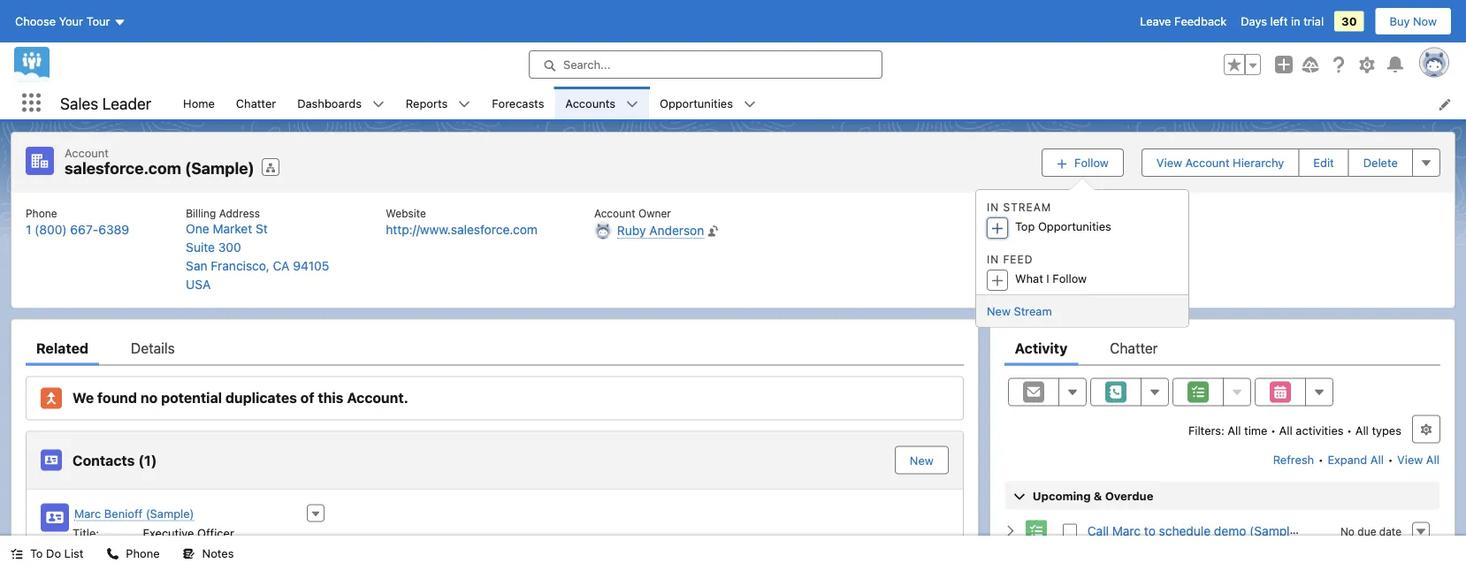Task type: vqa. For each thing, say whether or not it's contained in the screenshot.
the left Post
no



Task type: describe. For each thing, give the bounding box(es) containing it.
marc benioff (sample)
[[74, 507, 194, 521]]

contacts
[[73, 452, 135, 469]]

due
[[1358, 526, 1377, 538]]

text default image inside phone button
[[106, 548, 119, 560]]

6389
[[98, 222, 129, 237]]

to
[[30, 547, 43, 560]]

leave feedback link
[[1140, 15, 1227, 28]]

time
[[1245, 424, 1268, 437]]

phone for phone 1 (800) 667-6389
[[26, 207, 57, 219]]

2 vertical spatial (sample)
[[1250, 524, 1302, 538]]

&
[[1094, 489, 1103, 502]]

choose your tour button
[[14, 7, 127, 35]]

salesforce.com (sample)
[[65, 159, 255, 178]]

opportunities list item
[[649, 87, 767, 119]]

marc benioff (sample) link
[[74, 506, 194, 523]]

reports link
[[395, 87, 458, 119]]

1 horizontal spatial chatter
[[1110, 340, 1158, 356]]

filters:
[[1189, 424, 1225, 437]]

http://www.salesforce.com
[[386, 222, 538, 237]]

activities
[[1296, 424, 1344, 437]]

text default image for notes
[[183, 548, 195, 560]]

do
[[46, 547, 61, 560]]

in for in feed
[[987, 253, 1000, 266]]

expand all button
[[1327, 445, 1385, 474]]

chatter link for activity link
[[1110, 330, 1158, 366]]

suite
[[186, 240, 215, 255]]

0 vertical spatial text default image
[[1005, 525, 1017, 537]]

dashboards
[[297, 96, 362, 109]]

anderson
[[650, 223, 704, 238]]

your
[[59, 15, 83, 28]]

• right time
[[1271, 424, 1277, 437]]

buy now
[[1390, 15, 1437, 28]]

details link
[[131, 330, 175, 366]]

of
[[301, 390, 315, 406]]

what
[[1015, 272, 1044, 286]]

info@salesforce.com link
[[143, 544, 255, 557]]

search... button
[[529, 50, 883, 79]]

667-
[[70, 222, 98, 237]]

all right expand all 'button' in the bottom of the page
[[1427, 453, 1440, 466]]

upcoming
[[1033, 489, 1091, 502]]

accounts
[[566, 96, 616, 109]]

phone 1 (800) 667-6389
[[26, 207, 129, 237]]

ruby
[[617, 223, 646, 238]]

choose
[[15, 15, 56, 28]]

all right expand
[[1371, 453, 1384, 466]]

1 vertical spatial view
[[1398, 453, 1424, 466]]

1 vertical spatial follow
[[1053, 272, 1087, 286]]

(sample) inside 'related' tab panel
[[146, 507, 194, 521]]

list for home link
[[11, 192, 1455, 308]]

contacts (1)
[[73, 452, 157, 469]]

stream for in stream
[[1004, 201, 1052, 214]]

we
[[73, 390, 94, 406]]

in feed
[[987, 253, 1034, 266]]

view all link
[[1397, 445, 1441, 474]]

call marc to schedule demo (sample) link
[[1088, 523, 1302, 538]]

potential
[[161, 390, 222, 406]]

search...
[[563, 58, 611, 71]]

all left types
[[1356, 424, 1369, 437]]

feedback
[[1175, 15, 1227, 28]]

all up refresh
[[1280, 424, 1293, 437]]

related
[[36, 340, 88, 356]]

website http://www.salesforce.com
[[386, 207, 538, 237]]

trial
[[1304, 15, 1324, 28]]

0 horizontal spatial chatter
[[236, 96, 276, 109]]

demo
[[1214, 524, 1247, 538]]

• left expand
[[1319, 453, 1324, 466]]

expand
[[1328, 453, 1368, 466]]

• left view all link
[[1388, 453, 1394, 466]]

stream for new stream
[[1014, 304, 1052, 318]]

san
[[186, 259, 207, 273]]

activity
[[1015, 340, 1068, 356]]

upcoming & overdue
[[1033, 489, 1154, 502]]

(1)
[[138, 452, 157, 469]]

marc inside 'related' tab panel
[[74, 507, 101, 521]]

leave feedback
[[1140, 15, 1227, 28]]

new stream link
[[987, 304, 1052, 318]]

text default image for to do list
[[11, 548, 23, 560]]

now
[[1414, 15, 1437, 28]]

account owner
[[594, 207, 671, 219]]

we found no potential duplicates of this account.
[[73, 390, 409, 406]]

delete
[[1364, 156, 1398, 169]]

home link
[[173, 87, 225, 119]]

what i follow
[[1015, 272, 1087, 286]]

buy
[[1390, 15, 1410, 28]]

accounts link
[[555, 87, 626, 119]]

upcoming & overdue button
[[1006, 482, 1440, 510]]

refresh • expand all • view all
[[1273, 453, 1440, 466]]

tour
[[86, 15, 110, 28]]

overdue
[[1105, 489, 1154, 502]]

top
[[1015, 220, 1035, 233]]

new stream
[[987, 304, 1052, 318]]



Task type: locate. For each thing, give the bounding box(es) containing it.
ruby anderson
[[617, 223, 704, 238]]

executive officer email:
[[73, 526, 234, 557]]

benioff
[[104, 507, 143, 521]]

text default image left to
[[11, 548, 23, 560]]

opportunities link
[[649, 87, 744, 119]]

chatter
[[236, 96, 276, 109], [1110, 340, 1158, 356]]

94105
[[293, 259, 329, 273]]

buy now button
[[1375, 7, 1452, 35]]

text default image
[[1005, 525, 1017, 537], [106, 548, 119, 560]]

delete button
[[1349, 148, 1413, 177]]

in
[[987, 201, 1000, 214], [987, 253, 1000, 266]]

account up ruby
[[594, 207, 636, 219]]

in for in stream
[[987, 201, 1000, 214]]

new
[[987, 304, 1011, 318], [910, 454, 934, 467]]

account down sales
[[65, 146, 109, 159]]

1 horizontal spatial account
[[594, 207, 636, 219]]

account.
[[347, 390, 409, 406]]

list containing one market st
[[11, 192, 1455, 308]]

text default image
[[372, 98, 385, 110], [11, 548, 23, 560], [183, 548, 195, 560]]

• up expand
[[1347, 424, 1353, 437]]

no due date
[[1341, 526, 1402, 538]]

account left 'hierarchy'
[[1186, 156, 1230, 169]]

1 vertical spatial stream
[[1014, 304, 1052, 318]]

opportunities down search... button
[[660, 96, 733, 109]]

dashboards list item
[[287, 87, 395, 119]]

market
[[213, 222, 252, 236]]

0 horizontal spatial marc
[[74, 507, 101, 521]]

0 vertical spatial in
[[987, 201, 1000, 214]]

in stream
[[987, 201, 1052, 214]]

account for account
[[65, 146, 109, 159]]

types
[[1372, 424, 1402, 437]]

title:
[[73, 526, 99, 540]]

0 vertical spatial opportunities
[[660, 96, 733, 109]]

dashboards link
[[287, 87, 372, 119]]

refresh
[[1273, 453, 1315, 466]]

new for new stream
[[987, 304, 1011, 318]]

view down types
[[1398, 453, 1424, 466]]

this
[[318, 390, 344, 406]]

list
[[64, 547, 83, 560]]

no
[[141, 390, 158, 406]]

0 horizontal spatial tab list
[[26, 330, 964, 366]]

account inside button
[[1186, 156, 1230, 169]]

text default image right email:
[[106, 548, 119, 560]]

0 vertical spatial phone
[[26, 207, 57, 219]]

list containing home
[[173, 87, 1467, 119]]

text default image left notes
[[183, 548, 195, 560]]

0 vertical spatial list
[[173, 87, 1467, 119]]

1 vertical spatial (sample)
[[146, 507, 194, 521]]

list
[[173, 87, 1467, 119], [11, 192, 1455, 308]]

0 horizontal spatial new
[[910, 454, 934, 467]]

0 vertical spatial new
[[987, 304, 1011, 318]]

1 vertical spatial opportunities
[[1038, 220, 1112, 233]]

0 vertical spatial follow
[[1075, 156, 1109, 169]]

1 horizontal spatial text default image
[[183, 548, 195, 560]]

0 horizontal spatial account
[[65, 146, 109, 159]]

ruby anderson link
[[617, 222, 704, 240]]

billing
[[186, 207, 216, 219]]

1 vertical spatial chatter
[[1110, 340, 1158, 356]]

1 horizontal spatial tab list
[[1005, 330, 1441, 366]]

call marc to schedule demo (sample)
[[1088, 524, 1302, 538]]

email:
[[73, 544, 104, 557]]

ca
[[273, 259, 290, 273]]

1
[[26, 222, 31, 237]]

0 horizontal spatial text default image
[[106, 548, 119, 560]]

sales leader
[[60, 94, 151, 113]]

forecasts link
[[481, 87, 555, 119]]

reports list item
[[395, 87, 481, 119]]

opportunities right the top
[[1038, 220, 1112, 233]]

1 horizontal spatial marc
[[1113, 524, 1141, 538]]

forecasts
[[492, 96, 544, 109]]

(sample) up executive
[[146, 507, 194, 521]]

edit
[[1314, 156, 1335, 169]]

follow right i
[[1053, 272, 1087, 286]]

contacts image
[[41, 450, 62, 471]]

0 vertical spatial (sample)
[[185, 159, 255, 178]]

1 horizontal spatial chatter link
[[1110, 330, 1158, 366]]

opportunities inside list item
[[660, 96, 733, 109]]

1 in from the top
[[987, 201, 1000, 214]]

leave
[[1140, 15, 1172, 28]]

tab list
[[26, 330, 964, 366], [1005, 330, 1441, 366]]

follow inside button
[[1075, 156, 1109, 169]]

website
[[386, 207, 426, 219]]

text default image left task icon
[[1005, 525, 1017, 537]]

left
[[1271, 15, 1288, 28]]

details
[[131, 340, 175, 356]]

in up in feed
[[987, 201, 1000, 214]]

1 vertical spatial in
[[987, 253, 1000, 266]]

text default image inside notes button
[[183, 548, 195, 560]]

marc up title:
[[74, 507, 101, 521]]

(sample) up billing
[[185, 159, 255, 178]]

feed
[[1004, 253, 1034, 266]]

call
[[1088, 524, 1109, 538]]

stream down what
[[1014, 304, 1052, 318]]

new inside button
[[910, 454, 934, 467]]

i
[[1047, 272, 1050, 286]]

0 horizontal spatial phone
[[26, 207, 57, 219]]

to do list button
[[0, 536, 94, 571]]

group
[[1224, 54, 1261, 75]]

accounts list item
[[555, 87, 649, 119]]

to do list
[[30, 547, 83, 560]]

marc left to
[[1113, 524, 1141, 538]]

0 vertical spatial stream
[[1004, 201, 1052, 214]]

1 (800) 667-6389 link
[[26, 222, 129, 237]]

salesforce.com
[[65, 159, 181, 178]]

sales
[[60, 94, 98, 113]]

0 vertical spatial chatter
[[236, 96, 276, 109]]

1 horizontal spatial new
[[987, 304, 1011, 318]]

tab list containing activity
[[1005, 330, 1441, 366]]

in
[[1291, 15, 1301, 28]]

phone inside phone 1 (800) 667-6389
[[26, 207, 57, 219]]

executive
[[143, 526, 194, 540]]

new for new
[[910, 454, 934, 467]]

phone up (800)
[[26, 207, 57, 219]]

text default image inside dashboards list item
[[372, 98, 385, 110]]

2 tab list from the left
[[1005, 330, 1441, 366]]

1 vertical spatial phone
[[126, 547, 160, 560]]

notes button
[[172, 536, 245, 571]]

usa
[[186, 277, 211, 292]]

info@salesforce.com
[[143, 544, 255, 557]]

1 vertical spatial chatter link
[[1110, 330, 1158, 366]]

1 vertical spatial text default image
[[106, 548, 119, 560]]

phone inside phone button
[[126, 547, 160, 560]]

officer
[[197, 526, 234, 540]]

view right follow button
[[1157, 156, 1183, 169]]

chatter link for home link
[[225, 87, 287, 119]]

reports
[[406, 96, 448, 109]]

view inside button
[[1157, 156, 1183, 169]]

2 in from the top
[[987, 253, 1000, 266]]

edit button
[[1299, 148, 1350, 177]]

1 vertical spatial marc
[[1113, 524, 1141, 538]]

new button
[[895, 446, 949, 475]]

follow up top opportunities at the top
[[1075, 156, 1109, 169]]

300
[[218, 240, 241, 255]]

tab list containing related
[[26, 330, 964, 366]]

owner
[[639, 207, 671, 219]]

(sample) right demo
[[1250, 524, 1302, 538]]

0 horizontal spatial opportunities
[[660, 96, 733, 109]]

phone
[[26, 207, 57, 219], [126, 547, 160, 560]]

related link
[[36, 330, 88, 366]]

to
[[1145, 524, 1156, 538]]

marc
[[74, 507, 101, 521], [1113, 524, 1141, 538]]

in left "feed"
[[987, 253, 1000, 266]]

stream up the top
[[1004, 201, 1052, 214]]

0 horizontal spatial view
[[1157, 156, 1183, 169]]

duplicates
[[225, 390, 297, 406]]

1 vertical spatial list
[[11, 192, 1455, 308]]

phone button
[[96, 536, 170, 571]]

0 vertical spatial view
[[1157, 156, 1183, 169]]

task image
[[1026, 521, 1047, 542]]

1 horizontal spatial view
[[1398, 453, 1424, 466]]

hierarchy
[[1233, 156, 1285, 169]]

1 horizontal spatial opportunities
[[1038, 220, 1112, 233]]

list for leave feedback link
[[173, 87, 1467, 119]]

account inside "list"
[[594, 207, 636, 219]]

schedule
[[1159, 524, 1211, 538]]

phone down executive
[[126, 547, 160, 560]]

1 vertical spatial new
[[910, 454, 934, 467]]

all left time
[[1228, 424, 1241, 437]]

account for account owner
[[594, 207, 636, 219]]

1 horizontal spatial text default image
[[1005, 525, 1017, 537]]

found
[[97, 390, 137, 406]]

text default image inside the 'to do list' button
[[11, 548, 23, 560]]

date
[[1380, 526, 1402, 538]]

home
[[183, 96, 215, 109]]

view
[[1157, 156, 1183, 169], [1398, 453, 1424, 466]]

2 horizontal spatial text default image
[[372, 98, 385, 110]]

0 horizontal spatial text default image
[[11, 548, 23, 560]]

choose your tour
[[15, 15, 110, 28]]

view account hierarchy
[[1157, 156, 1285, 169]]

(sample)
[[185, 159, 255, 178], [146, 507, 194, 521], [1250, 524, 1302, 538]]

0 horizontal spatial chatter link
[[225, 87, 287, 119]]

(800)
[[35, 222, 67, 237]]

0 vertical spatial chatter link
[[225, 87, 287, 119]]

view account hierarchy button
[[1142, 148, 1300, 177]]

1 horizontal spatial phone
[[126, 547, 160, 560]]

follow button
[[1042, 148, 1124, 177]]

related tab panel
[[26, 366, 964, 571]]

1 tab list from the left
[[26, 330, 964, 366]]

text default image left reports link
[[372, 98, 385, 110]]

2 horizontal spatial account
[[1186, 156, 1230, 169]]

0 vertical spatial marc
[[74, 507, 101, 521]]

phone for phone
[[126, 547, 160, 560]]



